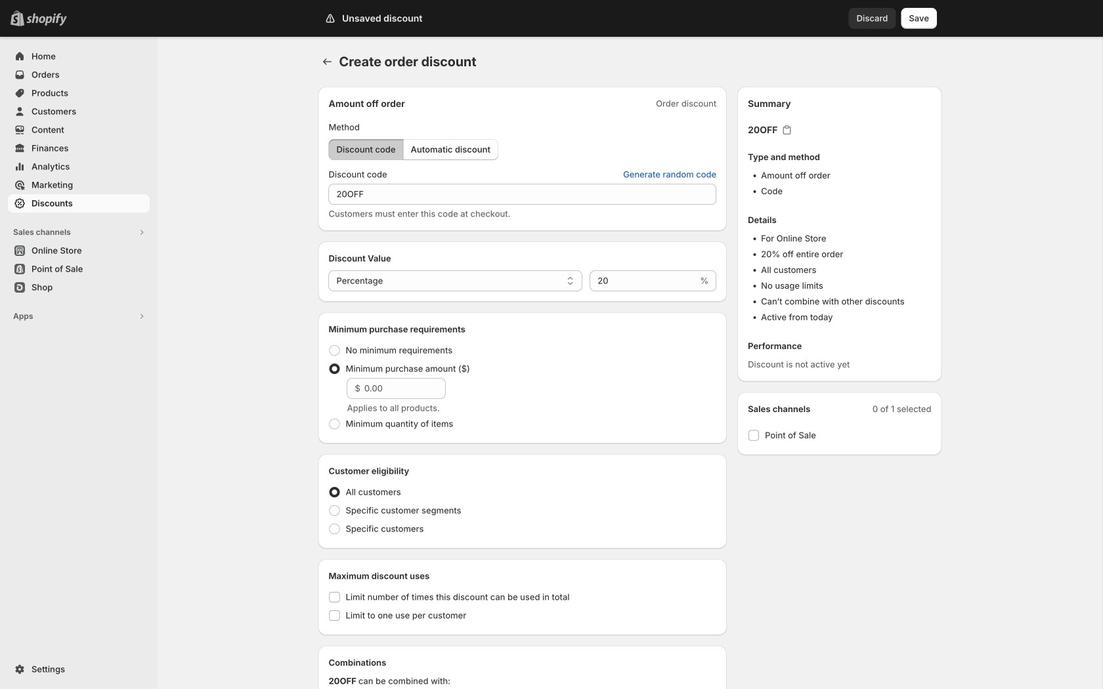 Task type: describe. For each thing, give the bounding box(es) containing it.
shopify image
[[26, 13, 67, 26]]



Task type: vqa. For each thing, say whether or not it's contained in the screenshot.
0.00 TEXT BOX
yes



Task type: locate. For each thing, give the bounding box(es) containing it.
None text field
[[329, 184, 717, 205]]

0.00 text field
[[364, 378, 446, 399]]

None text field
[[590, 271, 698, 292]]



